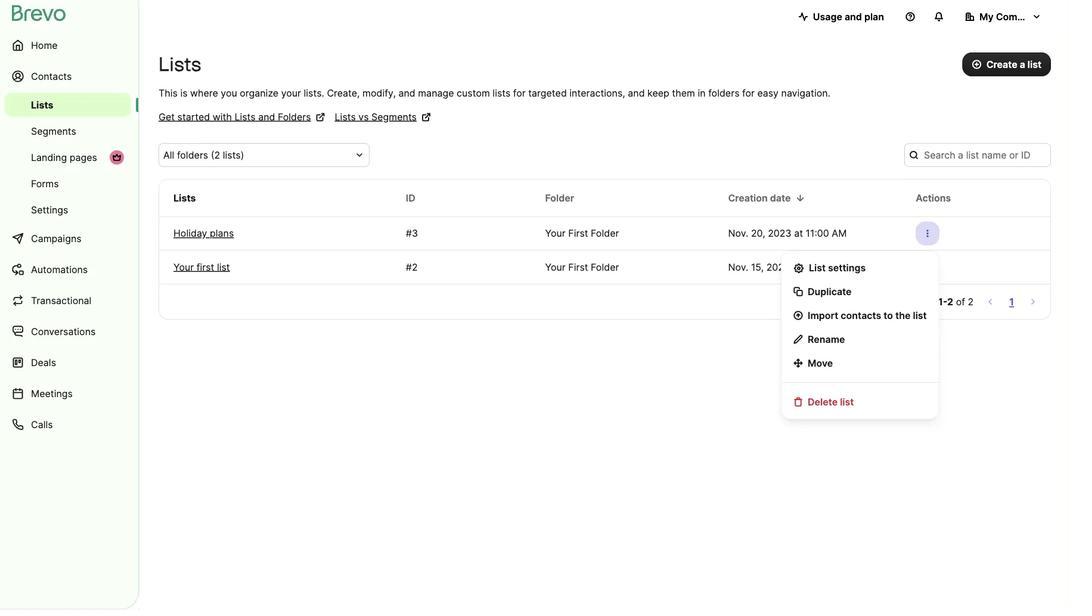 Task type: describe. For each thing, give the bounding box(es) containing it.
import contacts to the list button
[[787, 304, 935, 327]]

0 vertical spatial folders
[[709, 87, 740, 99]]

3
[[412, 228, 418, 239]]

lists vs segments link
[[335, 110, 431, 124]]

list settings
[[809, 262, 866, 273]]

settings
[[829, 262, 866, 273]]

get
[[159, 111, 175, 123]]

first
[[197, 261, 214, 273]]

1
[[1010, 296, 1015, 307]]

company
[[997, 11, 1041, 22]]

2 for from the left
[[743, 87, 755, 99]]

calls
[[31, 419, 53, 430]]

id
[[406, 192, 416, 204]]

holiday plans link
[[174, 226, 377, 241]]

page
[[850, 296, 872, 307]]

settings
[[31, 204, 68, 216]]

menu containing list settings
[[781, 251, 940, 419]]

# 2
[[406, 261, 418, 273]]

get started with lists and folders
[[159, 111, 311, 123]]

your for # 3
[[546, 228, 566, 239]]

and inside "button"
[[845, 11, 862, 22]]

date
[[770, 192, 791, 204]]

list right a
[[1028, 58, 1042, 70]]

navigation.
[[782, 87, 831, 99]]

import contacts to the list
[[808, 310, 927, 321]]

organize
[[240, 87, 279, 99]]

per
[[832, 296, 847, 307]]

folders inside popup button
[[177, 149, 208, 161]]

first for nov. 15, 2023 at 3:51 pm
[[569, 261, 589, 273]]

lists link
[[5, 93, 131, 117]]

your first folder for nov. 20, 2023 at 11:00 am
[[546, 228, 619, 239]]

list right first
[[217, 261, 230, 273]]

folders
[[278, 111, 311, 123]]

home link
[[5, 31, 131, 60]]

modify,
[[363, 87, 396, 99]]

2023 for 15,
[[767, 261, 790, 273]]

easy
[[758, 87, 779, 99]]

actions
[[916, 192, 952, 204]]

nov. for nov. 20, 2023 at 11:00 am
[[729, 228, 749, 239]]

deals
[[31, 357, 56, 368]]

all folders (2 lists) button
[[159, 143, 370, 167]]

conversations link
[[5, 317, 131, 346]]

and left keep
[[628, 87, 645, 99]]

duplicate
[[808, 286, 852, 297]]

nov. 15, 2023 at 3:51 pm
[[729, 261, 841, 273]]

is
[[180, 87, 188, 99]]

import
[[808, 310, 839, 321]]

duplicate button
[[787, 280, 935, 304]]

of
[[957, 296, 966, 307]]

home
[[31, 39, 58, 51]]

this is where you organize your lists. create, modify, and manage custom lists for targeted interactions, and keep them in folders for easy navigation.
[[159, 87, 831, 99]]

am
[[832, 228, 847, 239]]

forms
[[31, 178, 59, 189]]

1 for from the left
[[513, 87, 526, 99]]

get started with lists and folders link
[[159, 110, 325, 124]]

them
[[672, 87, 696, 99]]

you
[[221, 87, 237, 99]]

creation
[[729, 192, 768, 204]]

2 for #
[[412, 261, 418, 273]]

transactional link
[[5, 286, 131, 315]]

and right modify,
[[399, 87, 416, 99]]

meetings
[[31, 388, 73, 399]]

targeted
[[529, 87, 567, 99]]

vs
[[359, 111, 369, 123]]

lists.
[[304, 87, 324, 99]]

lists down contacts
[[31, 99, 53, 111]]

segments link
[[5, 119, 131, 143]]

conversations
[[31, 326, 96, 337]]

to
[[884, 310, 894, 321]]

calls link
[[5, 410, 131, 439]]

where
[[190, 87, 218, 99]]

1-
[[939, 296, 948, 307]]

all
[[163, 149, 174, 161]]

rows per page
[[805, 296, 872, 307]]

(2
[[211, 149, 220, 161]]

the
[[896, 310, 911, 321]]

plans
[[210, 228, 234, 239]]

deals link
[[5, 348, 131, 377]]

2 horizontal spatial 2
[[968, 296, 974, 307]]

move
[[808, 357, 833, 369]]

15,
[[752, 261, 764, 273]]

0 vertical spatial folder
[[546, 192, 575, 204]]



Task type: locate. For each thing, give the bounding box(es) containing it.
list right the at right bottom
[[914, 310, 927, 321]]

lists)
[[223, 149, 244, 161]]

interactions,
[[570, 87, 626, 99]]

0 horizontal spatial for
[[513, 87, 526, 99]]

0 vertical spatial #
[[406, 228, 412, 239]]

forms link
[[5, 172, 131, 196]]

settings link
[[5, 198, 131, 222]]

my company
[[980, 11, 1041, 22]]

folder for nov. 20, 2023 at 11:00 am
[[591, 228, 619, 239]]

# 3
[[406, 228, 418, 239]]

for left easy
[[743, 87, 755, 99]]

custom
[[457, 87, 490, 99]]

usage and plan
[[813, 11, 885, 22]]

at for 11:00
[[795, 228, 804, 239]]

create a list
[[987, 58, 1042, 70]]

contacts
[[31, 70, 72, 82]]

1 button
[[1008, 293, 1017, 310]]

usage and plan button
[[790, 5, 894, 29]]

1 horizontal spatial segments
[[372, 111, 417, 123]]

1 vertical spatial 2023
[[767, 261, 790, 273]]

move button
[[787, 351, 935, 375]]

1 your first folder from the top
[[546, 228, 619, 239]]

2023 right 20,
[[768, 228, 792, 239]]

# for 2
[[406, 261, 412, 273]]

plan
[[865, 11, 885, 22]]

in
[[698, 87, 706, 99]]

1 vertical spatial #
[[406, 261, 412, 273]]

my
[[980, 11, 994, 22]]

lists left vs
[[335, 111, 356, 123]]

at for 3:51
[[793, 261, 802, 273]]

2 down 3
[[412, 261, 418, 273]]

1 vertical spatial your first folder
[[546, 261, 619, 273]]

your
[[281, 87, 301, 99]]

2 nov. from the top
[[729, 261, 749, 273]]

segments
[[372, 111, 417, 123], [31, 125, 76, 137]]

manage
[[418, 87, 454, 99]]

delete list
[[808, 396, 854, 408]]

with
[[213, 111, 232, 123]]

rows
[[805, 296, 829, 307]]

nov. left 20,
[[729, 228, 749, 239]]

1 vertical spatial first
[[569, 261, 589, 273]]

at left 11:00
[[795, 228, 804, 239]]

1-2 of 2
[[939, 296, 974, 307]]

your first list link
[[174, 260, 377, 274]]

1 # from the top
[[406, 228, 412, 239]]

list right delete
[[841, 396, 854, 408]]

segments up landing
[[31, 125, 76, 137]]

your first folder for nov. 15, 2023 at 3:51 pm
[[546, 261, 619, 273]]

landing
[[31, 152, 67, 163]]

contacts link
[[5, 62, 131, 91]]

lists vs segments
[[335, 111, 417, 123]]

1 vertical spatial segments
[[31, 125, 76, 137]]

folder
[[546, 192, 575, 204], [591, 228, 619, 239], [591, 261, 619, 273]]

and
[[845, 11, 862, 22], [399, 87, 416, 99], [628, 87, 645, 99], [258, 111, 275, 123]]

folders left the "(2"
[[177, 149, 208, 161]]

1 first from the top
[[569, 228, 589, 239]]

usage
[[813, 11, 843, 22]]

at
[[795, 228, 804, 239], [793, 261, 802, 273]]

2023 right 15,
[[767, 261, 790, 273]]

first for nov. 20, 2023 at 11:00 am
[[569, 228, 589, 239]]

1 vertical spatial nov.
[[729, 261, 749, 273]]

landing pages link
[[5, 146, 131, 169]]

0 horizontal spatial 2
[[412, 261, 418, 273]]

started
[[177, 111, 210, 123]]

11:00
[[806, 228, 830, 239]]

create,
[[327, 87, 360, 99]]

holiday
[[174, 228, 207, 239]]

a
[[1020, 58, 1026, 70]]

2023
[[768, 228, 792, 239], [767, 261, 790, 273]]

2 your first folder from the top
[[546, 261, 619, 273]]

1 horizontal spatial 2
[[948, 296, 954, 307]]

lists right 'with'
[[235, 111, 256, 123]]

rename
[[808, 333, 846, 345]]

1 vertical spatial at
[[793, 261, 802, 273]]

0 vertical spatial your first folder
[[546, 228, 619, 239]]

my company button
[[956, 5, 1052, 29]]

# for 3
[[406, 228, 412, 239]]

20,
[[752, 228, 766, 239]]

none field inside all folders (2 lists) popup button
[[163, 148, 351, 162]]

folder for nov. 15, 2023 at 3:51 pm
[[591, 261, 619, 273]]

0 vertical spatial nov.
[[729, 228, 749, 239]]

folders right in
[[709, 87, 740, 99]]

lists up is
[[159, 53, 201, 76]]

3:51
[[805, 261, 824, 273]]

lists
[[493, 87, 511, 99]]

0 vertical spatial first
[[569, 228, 589, 239]]

pages
[[70, 152, 97, 163]]

segments down modify,
[[372, 111, 417, 123]]

automations link
[[5, 255, 131, 284]]

campaigns
[[31, 233, 81, 244]]

1 horizontal spatial folders
[[709, 87, 740, 99]]

2 for 1-
[[948, 296, 954, 307]]

1 vertical spatial folder
[[591, 228, 619, 239]]

list inside button
[[841, 396, 854, 408]]

left___rvooi image
[[112, 153, 122, 162]]

list settings button
[[787, 256, 935, 280]]

2
[[412, 261, 418, 273], [948, 296, 954, 307], [968, 296, 974, 307]]

at left 3:51
[[793, 261, 802, 273]]

lists
[[159, 53, 201, 76], [31, 99, 53, 111], [235, 111, 256, 123], [335, 111, 356, 123], [174, 192, 196, 204]]

creation date
[[729, 192, 791, 204]]

transactional
[[31, 295, 91, 306]]

nov.
[[729, 228, 749, 239], [729, 261, 749, 273]]

2023 for 20,
[[768, 228, 792, 239]]

menu
[[781, 251, 940, 419]]

1 vertical spatial folders
[[177, 149, 208, 161]]

create
[[987, 58, 1018, 70]]

Search a list name or ID search field
[[905, 143, 1052, 167]]

0 vertical spatial 2023
[[768, 228, 792, 239]]

this
[[159, 87, 178, 99]]

contacts
[[841, 310, 882, 321]]

list
[[1028, 58, 1042, 70], [217, 261, 230, 273], [914, 310, 927, 321], [841, 396, 854, 408]]

None field
[[163, 148, 351, 162]]

2 first from the top
[[569, 261, 589, 273]]

nov. for nov. 15, 2023 at 3:51 pm
[[729, 261, 749, 273]]

keep
[[648, 87, 670, 99]]

create a list button
[[963, 52, 1052, 76]]

1 nov. from the top
[[729, 228, 749, 239]]

2 vertical spatial folder
[[591, 261, 619, 273]]

2 right of
[[968, 296, 974, 307]]

# up # 2
[[406, 228, 412, 239]]

# down # 3
[[406, 261, 412, 273]]

0 horizontal spatial segments
[[31, 125, 76, 137]]

0 horizontal spatial folders
[[177, 149, 208, 161]]

for right lists
[[513, 87, 526, 99]]

holiday plans
[[174, 228, 234, 239]]

nov. left 15,
[[729, 261, 749, 273]]

list
[[809, 262, 826, 273]]

2 # from the top
[[406, 261, 412, 273]]

2 left of
[[948, 296, 954, 307]]

campaigns link
[[5, 224, 131, 253]]

0 vertical spatial segments
[[372, 111, 417, 123]]

0 vertical spatial at
[[795, 228, 804, 239]]

your for # 2
[[546, 261, 566, 273]]

first
[[569, 228, 589, 239], [569, 261, 589, 273]]

1 horizontal spatial for
[[743, 87, 755, 99]]

#
[[406, 228, 412, 239], [406, 261, 412, 273]]

lists up 'holiday'
[[174, 192, 196, 204]]

delete list button
[[787, 390, 935, 414]]

and left "plan"
[[845, 11, 862, 22]]

and down organize
[[258, 111, 275, 123]]



Task type: vqa. For each thing, say whether or not it's contained in the screenshot.
TARGETED
yes



